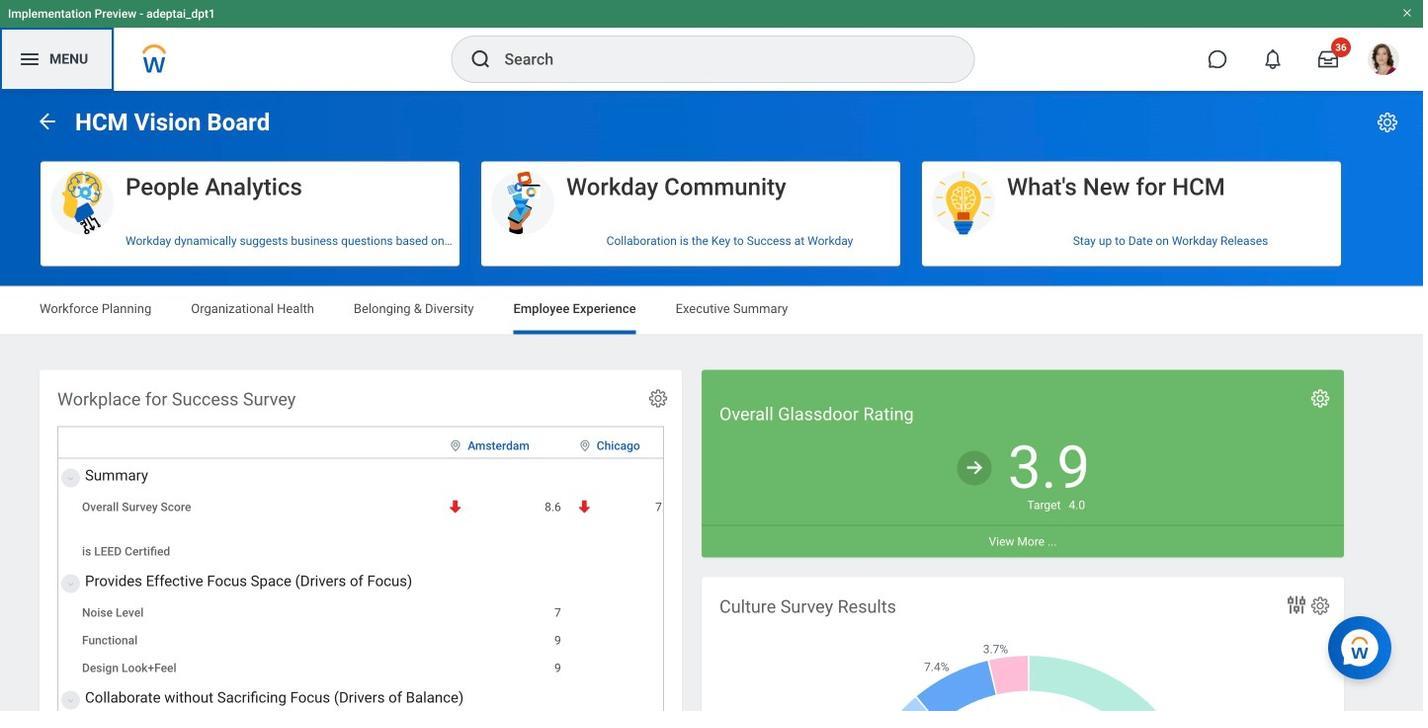 Task type: describe. For each thing, give the bounding box(es) containing it.
configure this page image
[[1376, 111, 1399, 134]]

1 deteriorating element from the left
[[448, 500, 561, 516]]

profile logan mcneil image
[[1368, 43, 1399, 79]]

configure and view chart data image
[[1285, 593, 1309, 617]]

close environment banner image
[[1401, 7, 1413, 19]]

neutral good image
[[956, 449, 993, 487]]

2 location image from the left
[[577, 439, 593, 453]]

2 deteriorating image from the left
[[577, 500, 592, 514]]

1 collapse image from the top
[[62, 573, 74, 597]]

notifications large image
[[1263, 49, 1283, 69]]



Task type: vqa. For each thing, say whether or not it's contained in the screenshot.
topmost Collapse image
yes



Task type: locate. For each thing, give the bounding box(es) containing it.
1 horizontal spatial deteriorating image
[[577, 500, 592, 514]]

culture survey results element
[[702, 578, 1344, 712]]

configure culture survey results image
[[1309, 595, 1331, 617]]

1 vertical spatial collapse image
[[62, 689, 74, 712]]

0 horizontal spatial deteriorating element
[[448, 500, 561, 516]]

collapse image
[[62, 573, 74, 597], [62, 689, 74, 712]]

1 horizontal spatial location image
[[577, 439, 593, 453]]

2 deteriorating element from the left
[[577, 500, 672, 516]]

1 horizontal spatial deteriorating element
[[577, 500, 672, 516]]

0 vertical spatial collapse image
[[62, 573, 74, 597]]

tab list
[[20, 287, 1403, 335]]

1 deteriorating image from the left
[[448, 500, 463, 514]]

0 horizontal spatial location image
[[448, 439, 464, 453]]

deteriorating element
[[448, 500, 561, 516], [577, 500, 672, 516]]

main content
[[0, 91, 1423, 712]]

previous page image
[[36, 109, 59, 133]]

justify image
[[18, 47, 42, 71]]

0 horizontal spatial deteriorating image
[[448, 500, 463, 514]]

2 collapse image from the top
[[62, 689, 74, 712]]

banner
[[0, 0, 1423, 91]]

workplace for success survey element
[[40, 370, 1423, 712]]

Search Workday  search field
[[505, 38, 933, 81]]

search image
[[469, 47, 493, 71]]

configure image
[[1309, 388, 1331, 410]]

location image
[[448, 439, 464, 453], [577, 439, 593, 453]]

inbox large image
[[1318, 49, 1338, 69]]

deteriorating image
[[448, 500, 463, 514], [577, 500, 592, 514]]

configure workplace for success survey image
[[647, 388, 669, 410]]

1 location image from the left
[[448, 439, 464, 453]]

collapse image
[[62, 467, 74, 491]]



